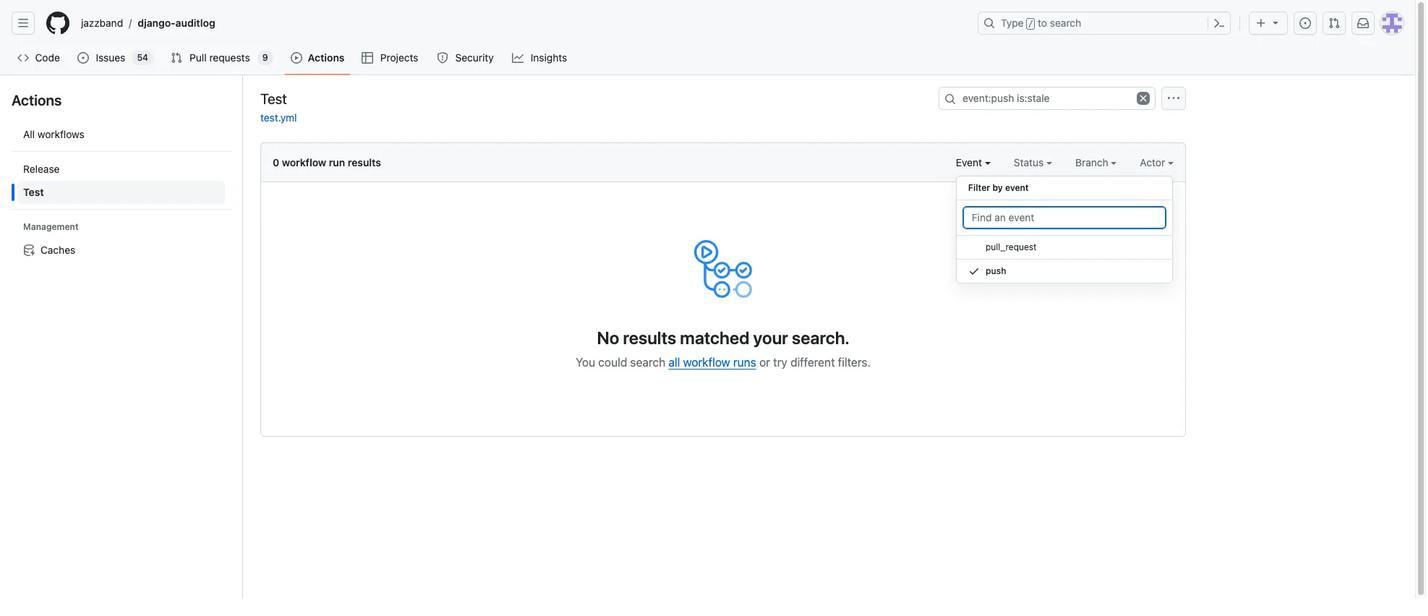 Task type: describe. For each thing, give the bounding box(es) containing it.
test.yml
[[260, 111, 297, 124]]

pull_request
[[985, 242, 1036, 252]]

0 horizontal spatial actions
[[12, 92, 62, 108]]

github actions image
[[694, 240, 752, 298]]

release link
[[17, 158, 225, 181]]

security
[[455, 51, 494, 64]]

triangle down image
[[1270, 17, 1281, 28]]

Find an event text field
[[962, 206, 1166, 229]]

filter
[[968, 182, 990, 193]]

status
[[1014, 156, 1046, 168]]

jazzband
[[81, 17, 123, 29]]

0 horizontal spatial workflow
[[282, 156, 326, 168]]

shield image
[[437, 52, 448, 64]]

you could search all workflow runs or try different filters.
[[576, 356, 871, 369]]

code image
[[17, 52, 29, 64]]

code link
[[12, 47, 66, 69]]

management
[[23, 221, 79, 232]]

test.yml link
[[260, 111, 297, 124]]

django-auditlog link
[[132, 12, 221, 35]]

/ for type
[[1028, 19, 1033, 29]]

all workflows
[[23, 128, 84, 140]]

no results matched your search.
[[597, 328, 849, 348]]

homepage image
[[46, 12, 69, 35]]

1 vertical spatial workflow
[[683, 356, 730, 369]]

actions link
[[285, 47, 350, 69]]

pull requests
[[190, 51, 250, 64]]

projects
[[380, 51, 418, 64]]

git pull request image for issue opened icon
[[171, 52, 182, 64]]

git pull request image for issue opened image
[[1328, 17, 1340, 29]]

test inside the filter workflows element
[[23, 186, 44, 198]]

9
[[262, 52, 268, 63]]

no
[[597, 328, 619, 348]]

search.
[[792, 328, 849, 348]]

command palette image
[[1213, 17, 1225, 29]]

event button
[[956, 155, 991, 170]]

caches
[[40, 244, 75, 256]]

filter workflows element
[[17, 158, 225, 204]]

jazzband / django-auditlog
[[81, 17, 215, 29]]

0 vertical spatial search
[[1050, 17, 1081, 29]]

run
[[329, 156, 345, 168]]

could
[[598, 356, 627, 369]]

type
[[1001, 17, 1024, 29]]

show workflow options image
[[1168, 93, 1179, 104]]

django-
[[138, 17, 175, 29]]

event
[[1005, 182, 1029, 193]]

all workflows link
[[17, 123, 225, 146]]

issues
[[96, 51, 125, 64]]

list containing jazzband
[[75, 12, 969, 35]]

1 vertical spatial search
[[630, 356, 665, 369]]

to
[[1038, 17, 1047, 29]]

issue opened image
[[78, 52, 89, 64]]



Task type: vqa. For each thing, say whether or not it's contained in the screenshot.
the type
yes



Task type: locate. For each thing, give the bounding box(es) containing it.
table image
[[362, 52, 373, 64]]

status button
[[1014, 155, 1052, 170]]

all workflow runs link
[[668, 356, 756, 369]]

1 horizontal spatial test
[[260, 90, 287, 107]]

1 horizontal spatial search
[[1050, 17, 1081, 29]]

plus image
[[1255, 17, 1267, 29]]

/
[[129, 17, 132, 29], [1028, 19, 1033, 29]]

git pull request image
[[1328, 17, 1340, 29], [171, 52, 182, 64]]

0 horizontal spatial git pull request image
[[171, 52, 182, 64]]

all
[[23, 128, 35, 140]]

list containing all workflows
[[12, 117, 231, 268]]

/ left django-
[[129, 17, 132, 29]]

/ for jazzband
[[129, 17, 132, 29]]

push
[[985, 265, 1006, 276]]

1 horizontal spatial git pull request image
[[1328, 17, 1340, 29]]

try
[[773, 356, 787, 369]]

pull_request link
[[957, 236, 1172, 260]]

different
[[790, 356, 835, 369]]

/ inside "type / to search"
[[1028, 19, 1033, 29]]

test link
[[17, 181, 225, 204]]

0 horizontal spatial search
[[630, 356, 665, 369]]

filters.
[[838, 356, 871, 369]]

push link
[[957, 260, 1172, 283]]

results up all
[[623, 328, 676, 348]]

jazzband link
[[75, 12, 129, 35]]

notifications image
[[1357, 17, 1369, 29]]

0 horizontal spatial /
[[129, 17, 132, 29]]

auditlog
[[175, 17, 215, 29]]

list
[[75, 12, 969, 35], [12, 117, 231, 268]]

/ left to
[[1028, 19, 1033, 29]]

0 vertical spatial git pull request image
[[1328, 17, 1340, 29]]

release
[[23, 163, 60, 175]]

actor
[[1140, 156, 1168, 168]]

search right to
[[1050, 17, 1081, 29]]

git pull request image left pull
[[171, 52, 182, 64]]

results right run
[[348, 156, 381, 168]]

1 horizontal spatial results
[[623, 328, 676, 348]]

1 vertical spatial list
[[12, 117, 231, 268]]

0 vertical spatial test
[[260, 90, 287, 107]]

check image
[[968, 265, 980, 277]]

event
[[956, 156, 985, 168]]

insights link
[[506, 47, 574, 69]]

requests
[[209, 51, 250, 64]]

or
[[759, 356, 770, 369]]

/ inside jazzband / django-auditlog
[[129, 17, 132, 29]]

1 horizontal spatial workflow
[[683, 356, 730, 369]]

issue opened image
[[1299, 17, 1311, 29]]

test down release
[[23, 186, 44, 198]]

0 workflow run results
[[273, 156, 381, 168]]

menu containing filter by event
[[956, 170, 1173, 295]]

play image
[[290, 52, 302, 64]]

0 vertical spatial list
[[75, 12, 969, 35]]

workflow right 0
[[282, 156, 326, 168]]

type / to search
[[1001, 17, 1081, 29]]

actor button
[[1140, 155, 1174, 170]]

matched
[[680, 328, 749, 348]]

code
[[35, 51, 60, 64]]

1 horizontal spatial /
[[1028, 19, 1033, 29]]

menu
[[956, 170, 1173, 295]]

0 vertical spatial workflow
[[282, 156, 326, 168]]

test up test.yml
[[260, 90, 287, 107]]

search image
[[944, 93, 956, 105]]

insights
[[531, 51, 567, 64]]

0 horizontal spatial test
[[23, 186, 44, 198]]

search
[[1050, 17, 1081, 29], [630, 356, 665, 369]]

actions up the all
[[12, 92, 62, 108]]

projects link
[[356, 47, 425, 69]]

workflow down matched at the bottom of the page
[[683, 356, 730, 369]]

your
[[753, 328, 788, 348]]

results
[[348, 156, 381, 168], [623, 328, 676, 348]]

1 horizontal spatial actions
[[308, 51, 345, 64]]

pull
[[190, 51, 207, 64]]

0 horizontal spatial results
[[348, 156, 381, 168]]

54
[[137, 52, 148, 63]]

0 vertical spatial actions
[[308, 51, 345, 64]]

clear filters image
[[1137, 92, 1150, 105]]

0 vertical spatial results
[[348, 156, 381, 168]]

all
[[668, 356, 680, 369]]

caches link
[[17, 239, 225, 262]]

search left all
[[630, 356, 665, 369]]

1 vertical spatial results
[[623, 328, 676, 348]]

security link
[[431, 47, 501, 69]]

filter by event
[[968, 182, 1029, 193]]

actions
[[308, 51, 345, 64], [12, 92, 62, 108]]

git pull request image right issue opened image
[[1328, 17, 1340, 29]]

1 vertical spatial test
[[23, 186, 44, 198]]

0
[[273, 156, 279, 168]]

1 vertical spatial git pull request image
[[171, 52, 182, 64]]

1 vertical spatial actions
[[12, 92, 62, 108]]

workflow
[[282, 156, 326, 168], [683, 356, 730, 369]]

workflows
[[37, 128, 84, 140]]

you
[[576, 356, 595, 369]]

test
[[260, 90, 287, 107], [23, 186, 44, 198]]

graph image
[[512, 52, 524, 64]]

branch
[[1075, 156, 1111, 168]]

None search field
[[939, 87, 1156, 110]]

actions right play icon
[[308, 51, 345, 64]]

runs
[[733, 356, 756, 369]]

by
[[992, 182, 1003, 193]]



